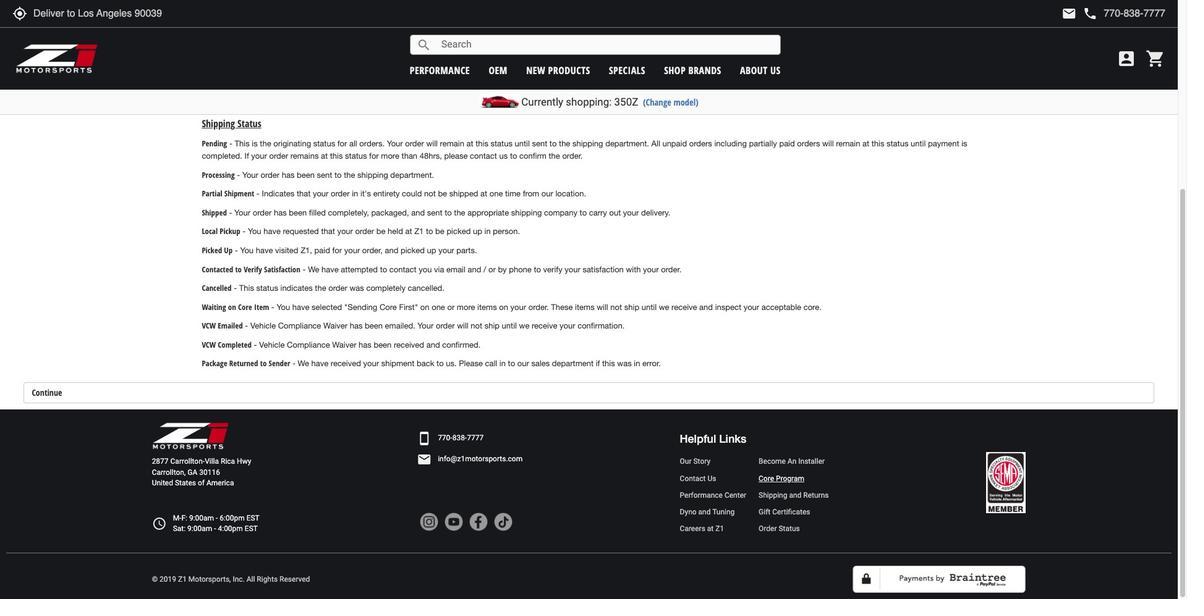 Task type: vqa. For each thing, say whether or not it's contained in the screenshot.


Task type: describe. For each thing, give the bounding box(es) containing it.
and inside shipped - your order has been filled completely, packaged, and sent to the appropriate shipping company to carry out your delivery.
[[411, 208, 425, 218]]

1 horizontal spatial orders
[[689, 139, 712, 148]]

of inside 2877 carrollton-villa rica hwy carrollton, ga 30116 united states of america
[[198, 479, 205, 488]]

0 vertical spatial 9:00am
[[189, 514, 214, 523]]

30116
[[199, 468, 220, 477]]

your up the attempted
[[344, 246, 360, 255]]

compliance for emailed
[[278, 322, 321, 331]]

local pickup - you have requested that your order be held at z1 to be picked up in person.
[[202, 226, 520, 237]]

0 horizontal spatial on
[[228, 302, 236, 313]]

packaged,
[[371, 208, 409, 218]]

cancelled for cancelled - your entire order has been cancelled and refunded before shipping.
[[202, 80, 232, 91]]

payment
[[928, 139, 959, 148]]

picked inside local pickup - you have requested that your order be held at z1 to be picked up in person.
[[447, 227, 471, 236]]

0 horizontal spatial a
[[326, 62, 331, 71]]

and inside 'contacted to verify satisfaction - we have attempted to contact you via email and / or by phone to verify your satisfaction with your order.'
[[468, 265, 481, 274]]

core program link
[[759, 474, 829, 485]]

package
[[202, 358, 227, 369]]

- inside shipped - your order has been filled completely, packaged, and sent to the appropriate shipping company to carry out your delivery.
[[229, 208, 232, 218]]

this inside the cancelled - this status indicates the order was completely cancelled.
[[239, 284, 254, 293]]

- inside vcw completed - vehicle compliance waiver has been received and confirmed.
[[254, 341, 257, 350]]

shipping.
[[448, 81, 481, 90]]

continue link
[[24, 383, 1154, 404]]

been inside shipped - your order has been filled completely, packaged, and sent to the appropriate shipping company to carry out your delivery.
[[289, 208, 307, 218]]

one inside "partial shipment - indicates that your order in it's entirety could not be shipped at one time from our location."
[[490, 189, 503, 199]]

/
[[484, 265, 486, 274]]

package returned to sender - we have received your shipment back to us. please call in to our sales department if this was in error.
[[202, 358, 661, 369]]

to inside local pickup - you have requested that your order be held at z1 to be picked up in person.
[[426, 227, 433, 236]]

shipment
[[381, 359, 414, 369]]

your down complete
[[239, 62, 255, 71]]

7777
[[467, 434, 484, 443]]

contact inside 'contacted to verify satisfaction - we have attempted to contact you via email and / or by phone to verify your satisfaction with your order.'
[[389, 265, 417, 274]]

let
[[840, 12, 849, 21]]

partial shipment - indicates that your order in it's entirety could not be shipped at one time from our location.
[[202, 188, 586, 199]]

- this is the originating status for all orders. your order will remain at this status until sent to the shipping department. all unpaid orders including partially paid orders will remain at this status until payment is completed. if your order remains at this status for more than 48hrs, please contact us to confirm the order.
[[202, 139, 967, 161]]

than
[[402, 152, 417, 161]]

sat:
[[173, 525, 186, 534]]

Search search field
[[431, 35, 780, 54]]

back
[[417, 359, 434, 369]]

order. inside 'contacted to verify satisfaction - we have attempted to contact you via email and / or by phone to verify your satisfaction with your order.'
[[661, 265, 682, 274]]

- inside 'contacted to verify satisfaction - we have attempted to contact you via email and / or by phone to verify your satisfaction with your order.'
[[303, 265, 306, 274]]

©
[[152, 575, 158, 584]]

or inside the waiting on core item - you have selected "sending core first" on one or more items on your order. these items will not ship until we receive and inspect your acceptable core.
[[447, 303, 455, 312]]

in inside local pickup - you have requested that your order be held at z1 to be picked up in person.
[[484, 227, 491, 236]]

the inside 'processing - your order has been sent to the shipping department.'
[[344, 170, 355, 180]]

at inside 'link'
[[707, 525, 714, 534]]

order inside - this status applies to phone orders that are currently awaiting payment. if your order is set to this status you should have received an email with a link to pay. if not please let us know what we can do to help you complete this order.
[[513, 12, 532, 21]]

m-
[[173, 514, 181, 523]]

phone inside 'contacted to verify satisfaction - we have attempted to contact you via email and / or by phone to verify your satisfaction with your order.'
[[509, 265, 532, 274]]

youtube link image
[[445, 513, 463, 532]]

quote
[[355, 43, 376, 53]]

to right do
[[943, 12, 950, 21]]

and right the dyno
[[698, 508, 711, 517]]

returned
[[229, 358, 258, 369]]

refunded
[[388, 81, 420, 90]]

(change model) link
[[643, 96, 699, 108]]

with inside 'contacted to verify satisfaction - we have attempted to contact you via email and / or by phone to verify your satisfaction with your order.'
[[626, 265, 641, 274]]

you inside 'contacted to verify satisfaction - we have attempted to contact you via email and / or by phone to verify your satisfaction with your order.'
[[419, 265, 432, 274]]

has inside 'processing - your order has been sent to the shipping department.'
[[282, 170, 295, 180]]

more inside the waiting on core item - you have selected "sending core first" on one or more items on your order. these items will not ship until we receive and inspect your acceptable core.
[[457, 303, 475, 312]]

contact inside - this is the originating status for all orders. your order will remain at this status until sent to the shipping department. all unpaid orders including partially paid orders will remain at this status until payment is completed. if your order remains at this status for more than 48hrs, please contact us to confirm the order.
[[470, 152, 497, 161]]

status inside the cancelled - this status indicates the order was completely cancelled.
[[256, 284, 278, 293]]

status up the search search field
[[579, 12, 601, 21]]

cancelled for cancelled - this status indicates the order was completely cancelled.
[[202, 283, 232, 294]]

before
[[423, 81, 446, 90]]

this for is
[[235, 139, 250, 148]]

cancelled - this status indicates the order was completely cancelled.
[[202, 283, 444, 294]]

be down shipped - your order has been filled completely, packaged, and sent to the appropriate shipping company to carry out your delivery.
[[435, 227, 444, 236]]

reserved
[[279, 575, 310, 584]]

in left error.
[[634, 359, 640, 369]]

shipping for shipping status
[[202, 117, 235, 130]]

filled
[[309, 208, 326, 218]]

could
[[402, 189, 422, 199]]

- inside - this is the originating status for all orders. your order will remain at this status until sent to the shipping department. all unpaid orders including partially paid orders will remain at this status until payment is completed. if your order remains at this status for more than 48hrs, please contact us to confirm the order.
[[229, 139, 232, 148]]

- inside "partial shipment - indicates that your order in it's entirety could not be shipped at one time from our location."
[[257, 189, 260, 199]]

to up completely
[[380, 265, 387, 274]]

your right the inspect
[[744, 303, 759, 312]]

order down "originating"
[[269, 152, 288, 161]]

for left all
[[337, 139, 347, 148]]

picked
[[202, 245, 222, 256]]

out
[[609, 208, 621, 218]]

phone inside - this status applies to phone orders that are currently awaiting payment. if your order is set to this status you should have received an email with a link to pay. if not please let us know what we can do to help you complete this order.
[[307, 12, 330, 21]]

the left "originating"
[[260, 139, 271, 148]]

1 vertical spatial you
[[202, 24, 215, 34]]

to right call
[[508, 359, 515, 369]]

by
[[498, 265, 507, 274]]

we for satisfaction
[[308, 265, 319, 274]]

order inside cancelled - your entire order has been cancelled and refunded before shipping.
[[280, 81, 299, 90]]

shipping inside - this is the originating status for all orders. your order will remain at this status until sent to the shipping department. all unpaid orders including partially paid orders will remain at this status until payment is completed. if your order remains at this status for more than 48hrs, please contact us to confirm the order.
[[572, 139, 603, 148]]

your left these
[[510, 303, 526, 312]]

shipping for shipping and returns
[[759, 491, 787, 500]]

z1 motorsports logo image
[[15, 43, 99, 74]]

not inside the waiting on core item - you have selected "sending core first" on one or more items on your order. these items will not ship until we receive and inspect your acceptable core.
[[610, 303, 622, 312]]

- inside cancelled - your entire order has been cancelled and refunded before shipping.
[[234, 81, 237, 90]]

smartphone 770-838-7777
[[417, 432, 484, 446]]

if inside - this is the originating status for all orders. your order will remain at this status until sent to the shipping department. all unpaid orders including partially paid orders will remain at this status until payment is completed. if your order remains at this status for more than 48hrs, please contact us to confirm the order.
[[245, 152, 249, 161]]

was inside the cancelled - this status indicates the order was completely cancelled.
[[350, 284, 364, 293]]

received inside - this status applies to phone orders that are currently awaiting payment. if your order is set to this status you should have received an email with a link to pay. if not please let us know what we can do to help you complete this order.
[[664, 12, 695, 21]]

you inside picked up - you have visited z1, paid for your order, and picked up your parts.
[[240, 246, 254, 255]]

paid inside picked up - you have visited z1, paid for your order, and picked up your parts.
[[314, 246, 330, 255]]

for up - your order has received a refund for part of the order.
[[325, 43, 335, 53]]

2877
[[152, 458, 169, 466]]

48hrs,
[[420, 152, 442, 161]]

to left the 'us.'
[[437, 359, 444, 369]]

to left sender
[[260, 358, 267, 369]]

ga
[[187, 468, 197, 477]]

you down "applies"
[[258, 43, 272, 53]]

cancelled - your entire order has been cancelled and refunded before shipping.
[[202, 80, 481, 91]]

to right link
[[767, 12, 775, 21]]

z1 for © 2019 z1 motorsports, inc. all rights reserved
[[178, 575, 187, 584]]

2 horizontal spatial orders
[[797, 139, 820, 148]]

- inside 'processing - your order has been sent to the shipping department.'
[[237, 170, 240, 180]]

please
[[459, 359, 483, 369]]

emailed
[[218, 320, 243, 332]]

mail
[[1062, 6, 1077, 21]]

2 horizontal spatial is
[[962, 139, 967, 148]]

your right satisfaction
[[643, 265, 659, 274]]

order. inside - this is the originating status for all orders. your order will remain at this status until sent to the shipping department. all unpaid orders including partially paid orders will remain at this status until payment is completed. if your order remains at this status for more than 48hrs, please contact us to confirm the order.
[[562, 152, 583, 161]]

vcw for vcw completed
[[202, 339, 216, 350]]

hwy
[[237, 458, 251, 466]]

instagram link image
[[420, 513, 438, 532]]

that inside local pickup - you have requested that your order be held at z1 to be picked up in person.
[[321, 227, 335, 236]]

6:00pm
[[220, 514, 245, 523]]

1 horizontal spatial on
[[420, 303, 429, 312]]

at inside local pickup - you have requested that your order be held at z1 to be picked up in person.
[[405, 227, 412, 236]]

to left confirm
[[510, 152, 517, 161]]

at inside "partial shipment - indicates that your order in it's entirety could not be shipped at one time from our location."
[[480, 189, 487, 199]]

indicates
[[262, 189, 294, 199]]

waiver for completed
[[332, 341, 356, 350]]

continue
[[32, 387, 62, 399]]

770-
[[438, 434, 452, 443]]

confirm
[[519, 152, 546, 161]]

order. down "days."
[[409, 62, 430, 71]]

to left the verify
[[534, 265, 541, 274]]

links
[[719, 432, 746, 446]]

this inside package returned to sender - we have received your shipment back to us. please call in to our sales department if this was in error.
[[602, 359, 615, 369]]

order inside 'processing - your order has been sent to the shipping department.'
[[261, 170, 280, 180]]

30
[[401, 43, 410, 53]]

originating
[[273, 139, 311, 148]]

until left payment
[[911, 139, 926, 148]]

status for order status
[[779, 525, 800, 534]]

has inside vcw completed - vehicle compliance waiver has been received and confirmed.
[[359, 341, 371, 350]]

ship inside the waiting on core item - you have selected "sending core first" on one or more items on your order. these items will not ship until we receive and inspect your acceptable core.
[[624, 303, 639, 312]]

to left carry
[[580, 208, 587, 218]]

motorsports,
[[188, 575, 231, 584]]

department. inside - this is the originating status for all orders. your order will remain at this status until sent to the shipping department. all unpaid orders including partially paid orders will remain at this status until payment is completed. if your order remains at this status for more than 48hrs, please contact us to confirm the order.
[[605, 139, 649, 148]]

pickup
[[220, 226, 240, 237]]

1 remain from the left
[[440, 139, 464, 148]]

error.
[[642, 359, 661, 369]]

your right the verify
[[565, 265, 580, 274]]

0 horizontal spatial is
[[252, 139, 258, 148]]

1 vertical spatial est
[[245, 525, 258, 534]]

received left the refund
[[294, 62, 324, 71]]

with inside - this status applies to phone orders that are currently awaiting payment. if your order is set to this status you should have received an email with a link to pay. if not please let us know what we can do to help you complete this order.
[[729, 12, 744, 21]]

compliance for completed
[[287, 341, 330, 350]]

1 horizontal spatial if
[[488, 12, 492, 21]]

certificates
[[772, 508, 810, 517]]

2 remain from the left
[[836, 139, 860, 148]]

your inside vcw emailed - vehicle compliance waiver has been emailed. your order will not ship until we receive your confirmation.
[[418, 322, 434, 331]]

to left verify
[[235, 264, 242, 275]]

for inside picked up - you have visited z1, paid for your order, and picked up your parts.
[[332, 246, 342, 255]]

and inside cancelled - your entire order has been cancelled and refunded before shipping.
[[373, 81, 386, 90]]

or inside 'contacted to verify satisfaction - we have attempted to contact you via email and / or by phone to verify your satisfaction with your order.'
[[488, 265, 496, 274]]

acceptable
[[762, 303, 801, 312]]

item
[[254, 302, 269, 313]]

department
[[552, 359, 594, 369]]

order. inside the waiting on core item - you have selected "sending core first" on one or more items on your order. these items will not ship until we receive and inspect your acceptable core.
[[528, 303, 549, 312]]

0 horizontal spatial email
[[417, 453, 432, 467]]

your inside shipped - your order has been filled completely, packaged, and sent to the appropriate shipping company to carry out your delivery.
[[623, 208, 639, 218]]

vehicle for completed
[[259, 341, 285, 350]]

what
[[883, 12, 901, 21]]

order
[[759, 525, 777, 534]]

the up refunded
[[396, 62, 407, 71]]

the down currently
[[559, 139, 570, 148]]

to right set
[[555, 12, 562, 21]]

us for about us
[[770, 63, 781, 77]]

not inside "partial shipment - indicates that your order in it's entirety could not be shipped at one time from our location."
[[424, 189, 436, 199]]

time
[[505, 189, 521, 199]]

unpaid
[[662, 139, 687, 148]]

2877 carrollton-villa rica hwy carrollton, ga 30116 united states of america
[[152, 458, 251, 488]]

2 horizontal spatial if
[[794, 12, 798, 21]]

via
[[434, 265, 444, 274]]

tiktok link image
[[494, 513, 513, 532]]

confirmation.
[[578, 322, 625, 331]]

villa
[[205, 458, 219, 466]]

to right "applies"
[[298, 12, 305, 21]]

account_box link
[[1114, 49, 1140, 69]]

for left part
[[358, 62, 368, 71]]

careers at z1 link
[[680, 524, 746, 535]]

dyno and tuning link
[[680, 507, 746, 518]]

sent inside - this is the originating status for all orders. your order will remain at this status until sent to the shipping department. all unpaid orders including partially paid orders will remain at this status until payment is completed. if your order remains at this status for more than 48hrs, please contact us to confirm the order.
[[532, 139, 547, 148]]

has inside cancelled - your entire order has been cancelled and refunded before shipping.
[[301, 81, 314, 90]]

order up entire
[[258, 62, 277, 71]]

it's
[[360, 189, 371, 199]]

order up the than
[[405, 139, 424, 148]]

1 horizontal spatial of
[[387, 62, 394, 71]]

us for contact us
[[708, 475, 716, 483]]

held
[[388, 227, 403, 236]]

delivery.
[[641, 208, 670, 218]]

contacted to verify satisfaction - we have attempted to contact you via email and / or by phone to verify your satisfaction with your order.
[[202, 264, 682, 275]]

status up time
[[491, 139, 513, 148]]

waiver for emailed
[[323, 322, 348, 331]]

vehicle for emailed
[[250, 322, 276, 331]]

0 horizontal spatial all
[[247, 575, 255, 584]]

shipping inside shipped - your order has been filled completely, packaged, and sent to the appropriate shipping company to carry out your delivery.
[[511, 208, 542, 218]]

- inside - this status applies to phone orders that are currently awaiting payment. if your order is set to this status you should have received an email with a link to pay. if not please let us know what we can do to help you complete this order.
[[223, 12, 226, 21]]

status down all
[[345, 152, 367, 161]]

status for shipping status
[[237, 117, 261, 130]]

ship inside vcw emailed - vehicle compliance waiver has been emailed. your order will not ship until we receive your confirmation.
[[485, 322, 500, 331]]

products
[[548, 63, 590, 77]]

up inside picked up - you have visited z1, paid for your order, and picked up your parts.
[[427, 246, 436, 255]]

center
[[725, 491, 746, 500]]

a inside - this status applies to phone orders that are currently awaiting payment. if your order is set to this status you should have received an email with a link to pay. if not please let us know what we can do to help you complete this order.
[[746, 12, 751, 21]]

contacted
[[202, 264, 233, 275]]

call
[[485, 359, 497, 369]]

info@z1motorsports.com link
[[438, 455, 523, 465]]

z1 inside local pickup - you have requested that your order be held at z1 to be picked up in person.
[[414, 227, 424, 236]]

your inside - this is the originating status for all orders. your order will remain at this status until sent to the shipping department. all unpaid orders including partially paid orders will remain at this status until payment is completed. if your order remains at this status for more than 48hrs, please contact us to confirm the order.
[[251, 152, 267, 161]]

z1 company logo image
[[152, 422, 229, 451]]

to down currently
[[550, 139, 557, 148]]

- your order has received a refund for part of the order.
[[232, 62, 430, 71]]

- inside picked up - you have visited z1, paid for your order, and picked up your parts.
[[235, 246, 238, 255]]

an
[[697, 12, 706, 21]]

status up remains at left
[[313, 139, 335, 148]]

your up the refund
[[337, 43, 353, 53]]

contact
[[680, 475, 706, 483]]

your inside - this status applies to phone orders that are currently awaiting payment. if your order is set to this status you should have received an email with a link to pay. if not please let us know what we can do to help you complete this order.
[[495, 12, 510, 21]]

orders inside - this status applies to phone orders that are currently awaiting payment. if your order is set to this status you should have received an email with a link to pay. if not please let us know what we can do to help you complete this order.
[[332, 12, 355, 21]]

0 horizontal spatial core
[[238, 302, 252, 313]]



Task type: locate. For each thing, give the bounding box(es) containing it.
compliance down selected
[[278, 322, 321, 331]]

0 vertical spatial you
[[603, 12, 617, 21]]

has
[[279, 62, 292, 71], [301, 81, 314, 90], [282, 170, 295, 180], [274, 208, 287, 218], [350, 322, 363, 331], [359, 341, 371, 350]]

9:00am right f:
[[189, 514, 214, 523]]

1 vertical spatial we
[[298, 359, 309, 369]]

received down vcw completed - vehicle compliance waiver has been received and confirmed.
[[331, 359, 361, 369]]

order. down delivery.
[[661, 265, 682, 274]]

order. left these
[[528, 303, 549, 312]]

0 vertical spatial please
[[814, 12, 838, 21]]

received inside package returned to sender - we have received your shipment back to us. please call in to our sales department if this was in error.
[[331, 359, 361, 369]]

performance center link
[[680, 491, 746, 501]]

status
[[237, 117, 261, 130], [779, 525, 800, 534]]

0 horizontal spatial or
[[447, 303, 455, 312]]

0 vertical spatial vehicle
[[250, 322, 276, 331]]

1 vertical spatial email
[[446, 265, 466, 274]]

paid right z1, at the top of page
[[314, 246, 330, 255]]

1 horizontal spatial one
[[490, 189, 503, 199]]

0 horizontal spatial up
[[427, 246, 436, 255]]

0 vertical spatial ship
[[624, 303, 639, 312]]

rica
[[221, 458, 235, 466]]

smartphone
[[417, 432, 432, 446]]

2 vertical spatial z1
[[178, 575, 187, 584]]

will inside the waiting on core item - you have selected "sending core first" on one or more items on your order. these items will not ship until we receive and inspect your acceptable core.
[[597, 303, 608, 312]]

1 horizontal spatial sent
[[427, 208, 442, 218]]

have down "applies"
[[274, 43, 291, 53]]

1 vertical spatial 9:00am
[[187, 525, 212, 534]]

one down cancelled.
[[432, 303, 445, 312]]

on down the by
[[499, 303, 508, 312]]

1 vertical spatial status
[[779, 525, 800, 534]]

1 horizontal spatial picked
[[447, 227, 471, 236]]

we inside - this status applies to phone orders that are currently awaiting payment. if your order is set to this status you should have received an email with a link to pay. if not please let us know what we can do to help you complete this order.
[[903, 12, 913, 21]]

from
[[523, 189, 539, 199]]

this for status
[[229, 12, 243, 21]]

status up complete
[[246, 12, 268, 21]]

z1 right held
[[414, 227, 424, 236]]

1 items from the left
[[477, 303, 497, 312]]

- inside package returned to sender - we have received your shipment back to us. please call in to our sales department if this was in error.
[[292, 359, 296, 369]]

1 horizontal spatial with
[[729, 12, 744, 21]]

sales
[[531, 359, 550, 369]]

2 items from the left
[[575, 303, 595, 312]]

your down 'completely,'
[[337, 227, 353, 236]]

z1
[[414, 227, 424, 236], [715, 525, 724, 534], [178, 575, 187, 584]]

sent inside shipped - your order has been filled completely, packaged, and sent to the appropriate shipping company to carry out your delivery.
[[427, 208, 442, 218]]

waiver inside vcw completed - vehicle compliance waiver has been received and confirmed.
[[332, 341, 356, 350]]

email inside - this status applies to phone orders that are currently awaiting payment. if your order is set to this status you should have received an email with a link to pay. if not please let us know what we can do to help you complete this order.
[[708, 12, 727, 21]]

picked up - you have visited z1, paid for your order, and picked up your parts.
[[202, 245, 477, 256]]

contact up shipped
[[470, 152, 497, 161]]

cancelled down the contacted
[[202, 283, 232, 294]]

in
[[352, 189, 358, 199], [484, 227, 491, 236], [499, 359, 506, 369], [634, 359, 640, 369]]

paid inside - this is the originating status for all orders. your order will remain at this status until sent to the shipping department. all unpaid orders including partially paid orders will remain at this status until payment is completed. if your order remains at this status for more than 48hrs, please contact us to confirm the order.
[[779, 139, 795, 148]]

0 horizontal spatial phone
[[307, 12, 330, 21]]

been inside vcw completed - vehicle compliance waiver has been received and confirmed.
[[374, 341, 392, 350]]

0 vertical spatial that
[[357, 12, 371, 21]]

access_time m-f: 9:00am - 6:00pm est sat: 9:00am - 4:00pm est
[[152, 514, 260, 534]]

0 horizontal spatial that
[[297, 189, 311, 199]]

order inside vcw emailed - vehicle compliance waiver has been emailed. your order will not ship until we receive your confirmation.
[[436, 322, 455, 331]]

has inside shipped - your order has been filled completely, packaged, and sent to the appropriate shipping company to carry out your delivery.
[[274, 208, 287, 218]]

1 horizontal spatial receive
[[672, 303, 697, 312]]

0 horizontal spatial z1
[[178, 575, 187, 584]]

your up 'contacted to verify satisfaction - we have attempted to contact you via email and / or by phone to verify your satisfaction with your order.'
[[438, 246, 454, 255]]

1 vcw from the top
[[202, 320, 216, 332]]

1 horizontal spatial core
[[380, 303, 397, 312]]

1 vertical spatial department.
[[390, 170, 434, 180]]

z1,
[[301, 246, 312, 255]]

0 vertical spatial shipping
[[572, 139, 603, 148]]

have up verify
[[256, 246, 273, 255]]

est right 6:00pm
[[246, 514, 260, 523]]

0 vertical spatial z1
[[414, 227, 424, 236]]

0 horizontal spatial one
[[432, 303, 445, 312]]

was
[[350, 284, 364, 293], [617, 359, 632, 369]]

is right payment
[[962, 139, 967, 148]]

1 vertical spatial z1
[[715, 525, 724, 534]]

vcw for vcw emailed
[[202, 320, 216, 332]]

to down shipped
[[445, 208, 452, 218]]

0 vertical spatial us
[[851, 12, 859, 21]]

email info@z1motorsports.com
[[417, 453, 523, 467]]

been inside cancelled - your entire order has been cancelled and refunded before shipping.
[[316, 81, 334, 90]]

0 horizontal spatial ship
[[485, 322, 500, 331]]

picked inside picked up - you have visited z1, paid for your order, and picked up your parts.
[[401, 246, 425, 255]]

2 vertical spatial sent
[[427, 208, 442, 218]]

sema member logo image
[[986, 452, 1026, 514]]

0 horizontal spatial us
[[499, 152, 508, 161]]

waiting
[[202, 302, 226, 313]]

have inside 'contacted to verify satisfaction - we have attempted to contact you via email and / or by phone to verify your satisfaction with your order.'
[[322, 265, 339, 274]]

0 vertical spatial picked
[[447, 227, 471, 236]]

shipped - your order has been filled completely, packaged, and sent to the appropriate shipping company to carry out your delivery.
[[202, 207, 670, 218]]

1 horizontal spatial shipping
[[511, 208, 542, 218]]

core.
[[804, 303, 822, 312]]

us
[[770, 63, 781, 77], [708, 475, 716, 483]]

remains
[[290, 152, 319, 161]]

0 vertical spatial est
[[246, 514, 260, 523]]

gift certificates
[[759, 508, 810, 517]]

that
[[357, 12, 371, 21], [297, 189, 311, 199], [321, 227, 335, 236]]

1 vertical spatial we
[[659, 303, 669, 312]]

department. down 350z
[[605, 139, 649, 148]]

until up confirm
[[515, 139, 530, 148]]

0 horizontal spatial status
[[237, 117, 261, 130]]

order
[[513, 12, 532, 21], [258, 62, 277, 71], [280, 81, 299, 90], [405, 139, 424, 148], [269, 152, 288, 161], [261, 170, 280, 180], [331, 189, 350, 199], [253, 208, 272, 218], [355, 227, 374, 236], [328, 284, 347, 293], [436, 322, 455, 331]]

1 horizontal spatial our
[[541, 189, 553, 199]]

performance
[[680, 491, 723, 500]]

1 horizontal spatial a
[[746, 12, 751, 21]]

1 vertical spatial a
[[326, 62, 331, 71]]

currently
[[387, 12, 418, 21]]

1 vertical spatial receive
[[532, 322, 557, 331]]

1 horizontal spatial items
[[575, 303, 595, 312]]

department. up "could"
[[390, 170, 434, 180]]

1 horizontal spatial department.
[[605, 139, 649, 148]]

2 vcw from the top
[[202, 339, 216, 350]]

please inside - this status applies to phone orders that are currently awaiting payment. if your order is set to this status you should have received an email with a link to pay. if not please let us know what we can do to help you complete this order.
[[814, 12, 838, 21]]

search
[[417, 37, 431, 52]]

entire
[[257, 81, 277, 90]]

core down become
[[759, 475, 774, 483]]

an
[[788, 458, 797, 466]]

shipping inside 'processing - your order has been sent to the shipping department.'
[[357, 170, 388, 180]]

0 vertical spatial one
[[490, 189, 503, 199]]

0 vertical spatial or
[[488, 265, 496, 274]]

and left the inspect
[[699, 303, 713, 312]]

1 horizontal spatial all
[[651, 139, 660, 148]]

this down verify
[[239, 284, 254, 293]]

waiver inside vcw emailed - vehicle compliance waiver has been emailed. your order will not ship until we receive your confirmation.
[[323, 322, 348, 331]]

orders right unpaid
[[689, 139, 712, 148]]

the right confirm
[[549, 152, 560, 161]]

1 vertical spatial one
[[432, 303, 445, 312]]

picked
[[447, 227, 471, 236], [401, 246, 425, 255]]

0 vertical spatial shipping
[[202, 117, 235, 130]]

oem
[[489, 63, 508, 77]]

with left link
[[729, 12, 744, 21]]

order left set
[[513, 12, 532, 21]]

1 vertical spatial of
[[198, 479, 205, 488]]

is
[[534, 12, 540, 21], [252, 139, 258, 148], [962, 139, 967, 148]]

set
[[542, 12, 553, 21]]

have right should
[[645, 12, 662, 21]]

have inside the waiting on core item - you have selected "sending core first" on one or more items on your order. these items will not ship until we receive and inspect your acceptable core.
[[292, 303, 309, 312]]

z1 for careers at z1
[[715, 525, 724, 534]]

help
[[952, 12, 967, 21]]

we down z1, at the top of page
[[308, 265, 319, 274]]

0 horizontal spatial orders
[[332, 12, 355, 21]]

email right an on the top right
[[708, 12, 727, 21]]

2 vertical spatial paid
[[314, 246, 330, 255]]

your down these
[[560, 322, 575, 331]]

2 cancelled from the top
[[202, 283, 232, 294]]

1 vertical spatial ship
[[485, 322, 500, 331]]

0 horizontal spatial us
[[708, 475, 716, 483]]

we
[[903, 12, 913, 21], [659, 303, 669, 312], [519, 322, 530, 331]]

1 vertical spatial our
[[517, 359, 529, 369]]

until inside vcw emailed - vehicle compliance waiver has been emailed. your order will not ship until we receive your confirmation.
[[502, 322, 517, 331]]

in right call
[[499, 359, 506, 369]]

your inside cancelled - your entire order has been cancelled and refunded before shipping.
[[239, 81, 255, 90]]

if
[[596, 359, 600, 369]]

your inside local pickup - you have requested that your order be held at z1 to be picked up in person.
[[337, 227, 353, 236]]

us down our story link
[[708, 475, 716, 483]]

0 vertical spatial department.
[[605, 139, 649, 148]]

and inside the waiting on core item - you have selected "sending core first" on one or more items on your order. these items will not ship until we receive and inspect your acceptable core.
[[699, 303, 713, 312]]

have inside package returned to sender - we have received your shipment back to us. please call in to our sales department if this was in error.
[[311, 359, 328, 369]]

2 horizontal spatial on
[[499, 303, 508, 312]]

your inside - this is the originating status for all orders. your order will remain at this status until sent to the shipping department. all unpaid orders including partially paid orders will remain at this status until payment is completed. if your order remains at this status for more than 48hrs, please contact us to confirm the order.
[[387, 139, 403, 148]]

sent down remains at left
[[317, 170, 332, 180]]

1 horizontal spatial us
[[851, 12, 859, 21]]

us inside - this status applies to phone orders that are currently awaiting payment. if your order is set to this status you should have received an email with a link to pay. if not please let us know what we can do to help you complete this order.
[[851, 12, 859, 21]]

2 horizontal spatial phone
[[1083, 6, 1098, 21]]

order up selected
[[328, 284, 347, 293]]

on right first"
[[420, 303, 429, 312]]

0 vertical spatial paid
[[307, 43, 323, 53]]

0 horizontal spatial if
[[245, 152, 249, 161]]

of down 30116
[[198, 479, 205, 488]]

ship
[[624, 303, 639, 312], [485, 322, 500, 331]]

us inside - this is the originating status for all orders. your order will remain at this status until sent to the shipping department. all unpaid orders including partially paid orders will remain at this status until payment is completed. if your order remains at this status for more than 48hrs, please contact us to confirm the order.
[[499, 152, 508, 161]]

status down entire
[[237, 117, 261, 130]]

we for sender
[[298, 359, 309, 369]]

be left held
[[376, 227, 385, 236]]

should
[[619, 12, 643, 21]]

performance center
[[680, 491, 746, 500]]

0 vertical spatial waiver
[[323, 322, 348, 331]]

requested
[[283, 227, 319, 236]]

2 vertical spatial this
[[239, 284, 254, 293]]

received inside vcw completed - vehicle compliance waiver has been received and confirmed.
[[394, 341, 424, 350]]

1 vertical spatial cancelled
[[202, 283, 232, 294]]

z1 down tuning
[[715, 525, 724, 534]]

est right '4:00pm'
[[245, 525, 258, 534]]

z1 inside careers at z1 'link'
[[715, 525, 724, 534]]

that left are
[[357, 12, 371, 21]]

carry
[[589, 208, 607, 218]]

order. inside - this status applies to phone orders that are currently awaiting payment. if your order is set to this status you should have received an email with a link to pay. if not please let us know what we can do to help you complete this order.
[[268, 24, 288, 34]]

0 vertical spatial with
[[729, 12, 744, 21]]

your inside shipped - your order has been filled completely, packaged, and sent to the appropriate shipping company to carry out your delivery.
[[234, 208, 250, 218]]

items right these
[[575, 303, 595, 312]]

cancelled up the shipping status at the left top of the page
[[202, 80, 232, 91]]

core down completely
[[380, 303, 397, 312]]

your inside package returned to sender - we have received your shipment back to us. please call in to our sales department if this was in error.
[[363, 359, 379, 369]]

part
[[370, 62, 384, 71]]

and left /
[[468, 265, 481, 274]]

all right inc.
[[247, 575, 255, 584]]

we inside vcw emailed - vehicle compliance waiver has been emailed. your order will not ship until we receive your confirmation.
[[519, 322, 530, 331]]

1 vertical spatial up
[[427, 246, 436, 255]]

vehicle inside vcw completed - vehicle compliance waiver has been received and confirmed.
[[259, 341, 285, 350]]

you
[[603, 12, 617, 21], [202, 24, 215, 34], [419, 265, 432, 274]]

up
[[224, 245, 233, 256]]

1 horizontal spatial please
[[814, 12, 838, 21]]

have up visited
[[264, 227, 281, 236]]

status down certificates
[[779, 525, 800, 534]]

you right up in the top left of the page
[[240, 246, 254, 255]]

for down 'orders.'
[[369, 152, 379, 161]]

0 horizontal spatial department.
[[390, 170, 434, 180]]

shipping down shopping:
[[572, 139, 603, 148]]

united
[[152, 479, 173, 488]]

this inside - this status applies to phone orders that are currently awaiting payment. if your order is set to this status you should have received an email with a link to pay. if not please let us know what we can do to help you complete this order.
[[229, 12, 243, 21]]

- inside vcw emailed - vehicle compliance waiver has been emailed. your order will not ship until we receive your confirmation.
[[245, 322, 248, 331]]

us right the about
[[770, 63, 781, 77]]

receive inside the waiting on core item - you have selected "sending core first" on one or more items on your order. these items will not ship until we receive and inspect your acceptable core.
[[672, 303, 697, 312]]

we inside the waiting on core item - you have selected "sending core first" on one or more items on your order. these items will not ship until we receive and inspect your acceptable core.
[[659, 303, 669, 312]]

vcw completed - vehicle compliance waiver has been received and confirmed.
[[202, 339, 481, 350]]

dyno
[[680, 508, 697, 517]]

your inside 'processing - your order has been sent to the shipping department.'
[[242, 170, 258, 180]]

in down appropriate
[[484, 227, 491, 236]]

program
[[776, 475, 804, 483]]

inspect
[[715, 303, 741, 312]]

be up shipped - your order has been filled completely, packaged, and sent to the appropriate shipping company to carry out your delivery.
[[438, 189, 447, 199]]

was inside package returned to sender - we have received your shipment back to us. please call in to our sales department if this was in error.
[[617, 359, 632, 369]]

shopping_cart
[[1146, 49, 1165, 69]]

shipping up pending
[[202, 117, 235, 130]]

us
[[851, 12, 859, 21], [499, 152, 508, 161]]

phone right the by
[[509, 265, 532, 274]]

will inside vcw emailed - vehicle compliance waiver has been emailed. your order will not ship until we receive your confirmation.
[[457, 322, 468, 331]]

1 horizontal spatial up
[[473, 227, 482, 236]]

email inside 'contacted to verify satisfaction - we have attempted to contact you via email and / or by phone to verify your satisfaction with your order.'
[[446, 265, 466, 274]]

2 horizontal spatial shipping
[[572, 139, 603, 148]]

1 horizontal spatial is
[[534, 12, 540, 21]]

0 horizontal spatial you
[[202, 24, 215, 34]]

0 vertical spatial was
[[350, 284, 364, 293]]

vehicle up sender
[[259, 341, 285, 350]]

1 horizontal spatial that
[[321, 227, 335, 236]]

have down vcw completed - vehicle compliance waiver has been received and confirmed.
[[311, 359, 328, 369]]

not up confirmation.
[[610, 303, 622, 312]]

dyno and tuning
[[680, 508, 735, 517]]

1 vertical spatial contact
[[389, 265, 417, 274]]

facebook link image
[[469, 513, 488, 532]]

items
[[477, 303, 497, 312], [575, 303, 595, 312]]

1 horizontal spatial phone
[[509, 265, 532, 274]]

order status
[[759, 525, 800, 534]]

selected
[[312, 303, 342, 312]]

order inside shipped - your order has been filled completely, packaged, and sent to the appropriate shipping company to carry out your delivery.
[[253, 208, 272, 218]]

order.
[[268, 24, 288, 34], [409, 62, 430, 71], [562, 152, 583, 161], [661, 265, 682, 274], [528, 303, 549, 312]]

- this status applies to phone orders that are currently awaiting payment. if your order is set to this status you should have received an email with a link to pay. if not please let us know what we can do to help you complete this order.
[[202, 12, 967, 34]]

was right if
[[617, 359, 632, 369]]

you inside the waiting on core item - you have selected "sending core first" on one or more items on your order. these items will not ship until we receive and inspect your acceptable core.
[[277, 303, 290, 312]]

and down "could"
[[411, 208, 425, 218]]

0 horizontal spatial more
[[381, 152, 399, 161]]

receive down these
[[532, 322, 557, 331]]

order. down "applies"
[[268, 24, 288, 34]]

your
[[495, 12, 510, 21], [337, 43, 353, 53], [251, 152, 267, 161], [313, 189, 329, 199], [623, 208, 639, 218], [337, 227, 353, 236], [344, 246, 360, 255], [438, 246, 454, 255], [565, 265, 580, 274], [643, 265, 659, 274], [510, 303, 526, 312], [744, 303, 759, 312], [560, 322, 575, 331], [363, 359, 379, 369]]

0 horizontal spatial shipping
[[202, 117, 235, 130]]

that down filled on the left of the page
[[321, 227, 335, 236]]

your right payment.
[[495, 12, 510, 21]]

payment.
[[452, 12, 486, 21]]

the inside the cancelled - this status indicates the order was completely cancelled.
[[315, 284, 326, 293]]

our inside package returned to sender - we have received your shipment back to us. please call in to our sales department if this was in error.
[[517, 359, 529, 369]]

orders up - you have not paid for your quote within 30 days.
[[332, 12, 355, 21]]

these
[[551, 303, 573, 312]]

1 vertical spatial that
[[297, 189, 311, 199]]

waiver up vcw completed - vehicle compliance waiver has been received and confirmed.
[[323, 322, 348, 331]]

is down the shipping status at the left top of the page
[[252, 139, 258, 148]]

in inside "partial shipment - indicates that your order in it's entirety could not be shipped at one time from our location."
[[352, 189, 358, 199]]

1 horizontal spatial you
[[419, 265, 432, 274]]

shipping status
[[202, 117, 261, 130]]

1 cancelled from the top
[[202, 80, 232, 91]]

and inside vcw completed - vehicle compliance waiver has been received and confirmed.
[[426, 341, 440, 350]]

to up 'completely,'
[[334, 170, 342, 180]]

or up confirmed.
[[447, 303, 455, 312]]

core left item
[[238, 302, 252, 313]]

orders.
[[359, 139, 385, 148]]

link
[[753, 12, 765, 21]]

0 vertical spatial up
[[473, 227, 482, 236]]

core program
[[759, 475, 804, 483]]

we inside package returned to sender - we have received your shipment back to us. please call in to our sales department if this was in error.
[[298, 359, 309, 369]]

- inside the cancelled - this status indicates the order was completely cancelled.
[[234, 284, 237, 293]]

and inside picked up - you have visited z1, paid for your order, and picked up your parts.
[[385, 246, 398, 255]]

have inside - this status applies to phone orders that are currently awaiting payment. if your order is set to this status you should have received an email with a link to pay. if not please let us know what we can do to help you complete this order.
[[645, 12, 662, 21]]

if right payment.
[[488, 12, 492, 21]]

satisfaction
[[264, 264, 300, 275]]

- inside local pickup - you have requested that your order be held at z1 to be picked up in person.
[[243, 227, 246, 236]]

if right pay.
[[794, 12, 798, 21]]

please
[[814, 12, 838, 21], [444, 152, 468, 161]]

waiting on core item - you have selected "sending core first" on one or more items on your order. these items will not ship until we receive and inspect your acceptable core.
[[202, 302, 822, 313]]

your down shipment
[[234, 208, 250, 218]]

the inside shipped - your order has been filled completely, packaged, and sent to the appropriate shipping company to carry out your delivery.
[[454, 208, 465, 218]]

0 horizontal spatial contact
[[389, 265, 417, 274]]

the down shipped
[[454, 208, 465, 218]]

shopping:
[[566, 96, 612, 108]]

helpful links
[[680, 432, 746, 446]]

be inside "partial shipment - indicates that your order in it's entirety could not be shipped at one time from our location."
[[438, 189, 447, 199]]

shop
[[664, 63, 686, 77]]

4:00pm
[[218, 525, 243, 534]]

2 horizontal spatial that
[[357, 12, 371, 21]]

has inside vcw emailed - vehicle compliance waiver has been emailed. your order will not ship until we receive your confirmation.
[[350, 322, 363, 331]]

compliance
[[278, 322, 321, 331], [287, 341, 330, 350]]

our inside "partial shipment - indicates that your order in it's entirety could not be shipped at one time from our location."
[[541, 189, 553, 199]]

1 vertical spatial us
[[499, 152, 508, 161]]

one inside the waiting on core item - you have selected "sending core first" on one or more items on your order. these items will not ship until we receive and inspect your acceptable core.
[[432, 303, 445, 312]]

until
[[515, 139, 530, 148], [911, 139, 926, 148], [642, 303, 657, 312], [502, 322, 517, 331]]

received down vcw emailed - vehicle compliance waiver has been emailed. your order will not ship until we receive your confirmation.
[[394, 341, 424, 350]]

core inside 'link'
[[759, 475, 774, 483]]

2 horizontal spatial email
[[708, 12, 727, 21]]

we right sender
[[298, 359, 309, 369]]

0 vertical spatial status
[[237, 117, 261, 130]]

1 horizontal spatial us
[[770, 63, 781, 77]]

verify
[[543, 265, 562, 274]]

partial
[[202, 188, 222, 199]]

1 vertical spatial more
[[457, 303, 475, 312]]

and down core program 'link'
[[789, 491, 802, 500]]

2 horizontal spatial you
[[603, 12, 617, 21]]

vehicle inside vcw emailed - vehicle compliance waiver has been emailed. your order will not ship until we receive your confirmation.
[[250, 322, 276, 331]]

status
[[246, 12, 268, 21], [579, 12, 601, 21], [313, 139, 335, 148], [491, 139, 513, 148], [887, 139, 909, 148], [345, 152, 367, 161], [256, 284, 278, 293]]

1 vertical spatial vcw
[[202, 339, 216, 350]]

visited
[[275, 246, 298, 255]]

not inside vcw emailed - vehicle compliance waiver has been emailed. your order will not ship until we receive your confirmation.
[[471, 322, 482, 331]]

have down indicates
[[292, 303, 309, 312]]

1 vertical spatial sent
[[317, 170, 332, 180]]

not down "applies"
[[293, 43, 305, 53]]

status left payment
[[887, 139, 909, 148]]

0 horizontal spatial sent
[[317, 170, 332, 180]]

to down shipped - your order has been filled completely, packaged, and sent to the appropriate shipping company to carry out your delivery.
[[426, 227, 433, 236]]

first"
[[399, 303, 418, 312]]

sent up confirm
[[532, 139, 547, 148]]

order right entire
[[280, 81, 299, 90]]

my_location
[[12, 6, 27, 21]]

- inside the waiting on core item - you have selected "sending core first" on one or more items on your order. these items will not ship until we receive and inspect your acceptable core.
[[271, 303, 274, 312]]

you inside local pickup - you have requested that your order be held at z1 to be picked up in person.
[[248, 227, 261, 236]]

your inside "partial shipment - indicates that your order in it's entirety could not be shipped at one time from our location."
[[313, 189, 329, 199]]

0 horizontal spatial please
[[444, 152, 468, 161]]

1 horizontal spatial contact
[[470, 152, 497, 161]]

including
[[714, 139, 747, 148]]

you left via
[[419, 265, 432, 274]]

your up the than
[[387, 139, 403, 148]]

please inside - this is the originating status for all orders. your order will remain at this status until sent to the shipping department. all unpaid orders including partially paid orders will remain at this status until payment is completed. if your order remains at this status for more than 48hrs, please contact us to confirm the order.
[[444, 152, 468, 161]]

your up shipment
[[242, 170, 258, 180]]

vehicle
[[250, 322, 276, 331], [259, 341, 285, 350]]

phone right "applies"
[[307, 12, 330, 21]]

waiver
[[323, 322, 348, 331], [332, 341, 356, 350]]

department. inside 'processing - your order has been sent to the shipping department.'
[[390, 170, 434, 180]]

not
[[801, 12, 812, 21], [293, 43, 305, 53], [424, 189, 436, 199], [610, 303, 622, 312], [471, 322, 482, 331]]

all inside - this is the originating status for all orders. your order will remain at this status until sent to the shipping department. all unpaid orders including partially paid orders will remain at this status until payment is completed. if your order remains at this status for more than 48hrs, please contact us to confirm the order.
[[651, 139, 660, 148]]

about us
[[740, 63, 781, 77]]

0 vertical spatial we
[[308, 265, 319, 274]]

0 vertical spatial vcw
[[202, 320, 216, 332]]

for
[[325, 43, 335, 53], [358, 62, 368, 71], [337, 139, 347, 148], [369, 152, 379, 161], [332, 246, 342, 255]]

will
[[426, 139, 438, 148], [822, 139, 834, 148], [597, 303, 608, 312], [457, 322, 468, 331]]

access_time
[[152, 517, 167, 532]]



